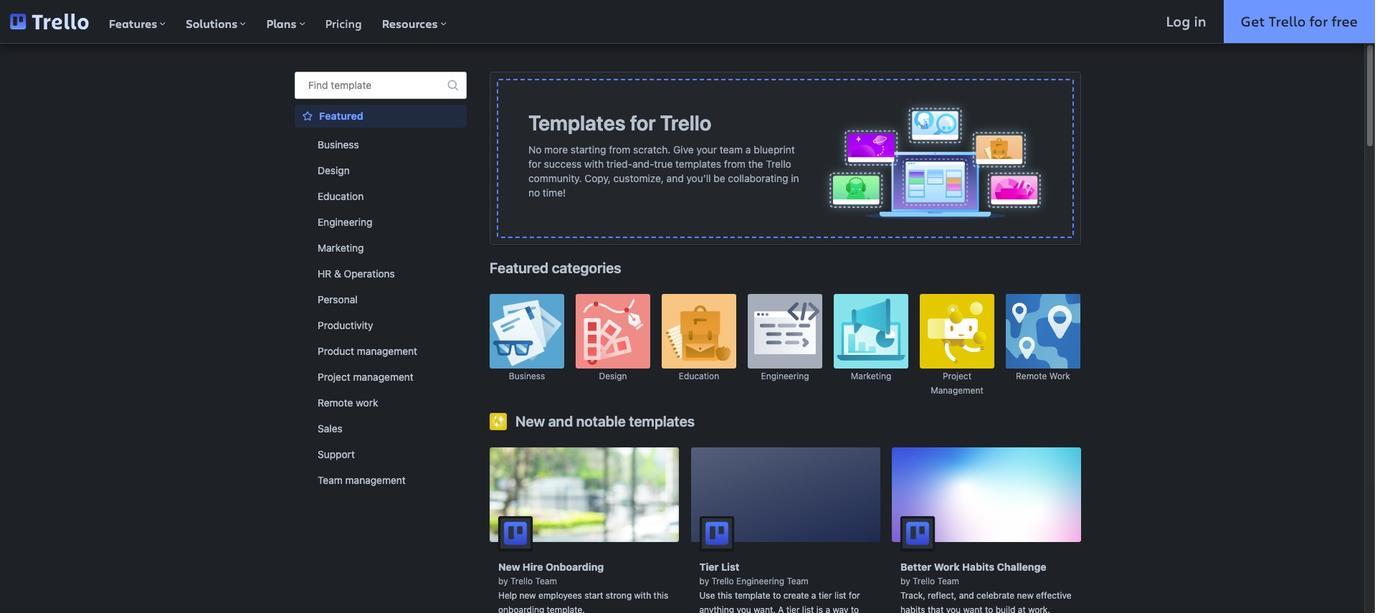 Task type: locate. For each thing, give the bounding box(es) containing it.
1 vertical spatial marketing link
[[834, 294, 909, 397]]

marketing link
[[295, 237, 467, 260], [834, 294, 909, 397]]

templates up you'll at top
[[676, 158, 722, 170]]

0 vertical spatial in
[[1195, 11, 1207, 31]]

1 horizontal spatial new
[[1017, 590, 1034, 601]]

trello down better
[[913, 576, 935, 587]]

0 vertical spatial marketing link
[[295, 237, 467, 260]]

1 vertical spatial design link
[[576, 294, 651, 397]]

habits
[[963, 561, 995, 573]]

work down remote work icon
[[1050, 371, 1071, 382]]

marketing
[[318, 242, 364, 254], [851, 371, 892, 382]]

features
[[109, 16, 157, 32]]

0 horizontal spatial template
[[331, 79, 372, 91]]

find template
[[308, 79, 372, 91]]

0 vertical spatial and
[[667, 172, 684, 184]]

management inside team management link
[[345, 474, 406, 486]]

tier right a
[[787, 605, 800, 613]]

and inside 'better work habits challenge by trello team track, reflect, and celebrate new effective habits that you want to build at work.'
[[959, 590, 975, 601]]

1 vertical spatial engineering
[[761, 371, 809, 382]]

list
[[835, 590, 847, 601], [803, 605, 814, 613]]

1 you from the left
[[737, 605, 752, 613]]

template right find
[[331, 79, 372, 91]]

sales link
[[295, 417, 467, 440]]

tier list by trello engineering team use this template to create a tier list for anything you want. a tier list is a way t
[[700, 561, 860, 613]]

tier
[[819, 590, 832, 601], [787, 605, 800, 613]]

the
[[749, 158, 764, 170]]

resources button
[[372, 0, 457, 43]]

1 horizontal spatial project management
[[931, 371, 984, 396]]

design link for 'business' link related to bottommost engineering link
[[576, 294, 651, 397]]

1 horizontal spatial template
[[735, 590, 771, 601]]

a
[[746, 143, 751, 156], [812, 590, 817, 601], [826, 605, 831, 613]]

0 horizontal spatial in
[[791, 172, 800, 184]]

3 by from the left
[[901, 576, 911, 587]]

project management icon image
[[920, 294, 995, 369]]

0 horizontal spatial and
[[549, 413, 573, 430]]

engineering down engineering icon
[[761, 371, 809, 382]]

1 horizontal spatial engineering link
[[748, 294, 823, 397]]

management down product management link
[[353, 371, 414, 383]]

list left is
[[803, 605, 814, 613]]

you
[[737, 605, 752, 613], [947, 605, 961, 613]]

new hire onboarding by trello team help new employees start strong with this onboarding template.
[[498, 561, 669, 613]]

1 horizontal spatial tier
[[819, 590, 832, 601]]

1 vertical spatial and
[[549, 413, 573, 430]]

this up anything
[[718, 590, 733, 601]]

template up want. on the bottom right
[[735, 590, 771, 601]]

by
[[498, 576, 508, 587], [700, 576, 709, 587], [901, 576, 911, 587]]

solutions
[[186, 16, 238, 32]]

create
[[784, 590, 809, 601]]

and left notable
[[549, 413, 573, 430]]

trello inside tier list by trello engineering team use this template to create a tier list for anything you want. a tier list is a way t
[[712, 576, 734, 587]]

1 horizontal spatial featured
[[490, 260, 549, 276]]

blueprint
[[754, 143, 795, 156]]

with right strong
[[634, 590, 651, 601]]

1 horizontal spatial list
[[835, 590, 847, 601]]

marketing link for bottommost engineering link
[[834, 294, 909, 397]]

0 vertical spatial template
[[331, 79, 372, 91]]

2 horizontal spatial a
[[826, 605, 831, 613]]

2 vertical spatial a
[[826, 605, 831, 613]]

for inside no more starting from scratch. give your team a blueprint for success with tried-and-true templates from the trello community. copy, customize, and you'll be collaborating in no time!
[[529, 158, 541, 170]]

for up scratch.
[[630, 110, 656, 135]]

0 horizontal spatial this
[[654, 590, 669, 601]]

0 vertical spatial new
[[516, 413, 545, 430]]

project down project management icon on the right of the page
[[943, 371, 972, 382]]

0 vertical spatial remote
[[1016, 371, 1047, 382]]

featured down find template
[[319, 110, 364, 122]]

new inside new hire onboarding by trello team help new employees start strong with this onboarding template.
[[498, 561, 520, 573]]

management inside product management link
[[357, 345, 418, 357]]

find
[[308, 79, 328, 91]]

remote work up sales in the left bottom of the page
[[318, 397, 378, 409]]

template inside field
[[331, 79, 372, 91]]

trello down the hire at the bottom of page
[[511, 576, 533, 587]]

design
[[318, 164, 350, 176], [599, 371, 627, 382]]

project management down the product management
[[318, 371, 414, 383]]

with up "copy,"
[[585, 158, 604, 170]]

tier up is
[[819, 590, 832, 601]]

want
[[964, 605, 983, 613]]

productivity link
[[295, 314, 467, 337]]

to down celebrate
[[985, 605, 994, 613]]

solutions button
[[176, 0, 256, 43]]

team inside tier list by trello engineering team use this template to create a tier list for anything you want. a tier list is a way t
[[787, 576, 809, 587]]

personal link
[[295, 288, 467, 311]]

1 horizontal spatial business
[[509, 371, 545, 382]]

0 horizontal spatial marketing
[[318, 242, 364, 254]]

1 vertical spatial in
[[791, 172, 800, 184]]

1 vertical spatial new
[[498, 561, 520, 573]]

business down business icon
[[509, 371, 545, 382]]

2 vertical spatial and
[[959, 590, 975, 601]]

engineering icon image
[[748, 294, 823, 369]]

0 horizontal spatial a
[[746, 143, 751, 156]]

0 horizontal spatial with
[[585, 158, 604, 170]]

1 vertical spatial a
[[812, 590, 817, 601]]

0 horizontal spatial design
[[318, 164, 350, 176]]

1 horizontal spatial from
[[724, 158, 746, 170]]

by up track,
[[901, 576, 911, 587]]

0 vertical spatial from
[[609, 143, 631, 156]]

0 vertical spatial templates
[[676, 158, 722, 170]]

engineering link
[[295, 211, 467, 234], [748, 294, 823, 397]]

1 horizontal spatial you
[[947, 605, 961, 613]]

management
[[357, 345, 418, 357], [353, 371, 414, 383], [931, 385, 984, 396], [345, 474, 406, 486]]

education
[[318, 190, 364, 202], [679, 371, 720, 382]]

for down no
[[529, 158, 541, 170]]

0 horizontal spatial education
[[318, 190, 364, 202]]

remote
[[1016, 371, 1047, 382], [318, 397, 353, 409]]

a up the
[[746, 143, 751, 156]]

new and notable templates
[[516, 413, 695, 430]]

in
[[1195, 11, 1207, 31], [791, 172, 800, 184]]

project
[[318, 371, 351, 383], [943, 371, 972, 382]]

reflect,
[[928, 590, 957, 601]]

product management link
[[295, 340, 467, 363]]

business icon image
[[490, 294, 564, 369]]

trello team image
[[901, 516, 935, 551]]

trello
[[1269, 11, 1306, 31], [660, 110, 712, 135], [766, 158, 792, 170], [511, 576, 533, 587], [712, 576, 734, 587], [913, 576, 935, 587]]

support
[[318, 448, 355, 460]]

Find template field
[[295, 72, 467, 99]]

collaborating
[[728, 172, 789, 184]]

1 vertical spatial work
[[356, 397, 378, 409]]

effective
[[1037, 590, 1072, 601]]

log in link
[[1149, 0, 1224, 43]]

management down support "link"
[[345, 474, 406, 486]]

project management down project management icon on the right of the page
[[931, 371, 984, 396]]

2 horizontal spatial by
[[901, 576, 911, 587]]

new up 'at'
[[1017, 590, 1034, 601]]

education icon image
[[662, 294, 737, 369]]

0 horizontal spatial project management
[[318, 371, 414, 383]]

templates
[[676, 158, 722, 170], [629, 413, 695, 430]]

0 vertical spatial education link
[[295, 185, 467, 208]]

marketing down marketing icon
[[851, 371, 892, 382]]

project management
[[318, 371, 414, 383], [931, 371, 984, 396]]

management down project management icon on the right of the page
[[931, 385, 984, 396]]

notable
[[576, 413, 626, 430]]

2 new from the left
[[1017, 590, 1034, 601]]

remote work down remote work icon
[[1016, 371, 1071, 382]]

trello right get
[[1269, 11, 1306, 31]]

design link
[[295, 159, 467, 182], [576, 294, 651, 397]]

1 vertical spatial education
[[679, 371, 720, 382]]

trello inside 'better work habits challenge by trello team track, reflect, and celebrate new effective habits that you want to build at work.'
[[913, 576, 935, 587]]

1 horizontal spatial this
[[718, 590, 733, 601]]

0 horizontal spatial education link
[[295, 185, 467, 208]]

get trello for free link
[[1224, 0, 1376, 43]]

pricing link
[[315, 0, 372, 43]]

new for new and notable templates
[[516, 413, 545, 430]]

0 vertical spatial business
[[318, 138, 359, 151]]

template
[[331, 79, 372, 91], [735, 590, 771, 601]]

1 horizontal spatial marketing link
[[834, 294, 909, 397]]

by up use in the bottom of the page
[[700, 576, 709, 587]]

true
[[654, 158, 673, 170]]

list up way
[[835, 590, 847, 601]]

0 horizontal spatial featured
[[319, 110, 364, 122]]

1 vertical spatial remote
[[318, 397, 353, 409]]

0 vertical spatial to
[[773, 590, 781, 601]]

trello down 'list'
[[712, 576, 734, 587]]

in right log
[[1195, 11, 1207, 31]]

1 by from the left
[[498, 576, 508, 587]]

0 vertical spatial design link
[[295, 159, 467, 182]]

team
[[720, 143, 743, 156]]

team down work
[[938, 576, 960, 587]]

0 vertical spatial work
[[1050, 371, 1071, 382]]

scratch.
[[633, 143, 671, 156]]

and down true
[[667, 172, 684, 184]]

hr & operations link
[[295, 263, 467, 285]]

team
[[318, 474, 343, 486], [535, 576, 557, 587], [787, 576, 809, 587], [938, 576, 960, 587]]

0 horizontal spatial marketing link
[[295, 237, 467, 260]]

engineering
[[318, 216, 373, 228], [761, 371, 809, 382], [737, 576, 785, 587]]

a right create
[[812, 590, 817, 601]]

remote up sales in the left bottom of the page
[[318, 397, 353, 409]]

for right create
[[849, 590, 860, 601]]

1 vertical spatial featured
[[490, 260, 549, 276]]

to up a
[[773, 590, 781, 601]]

team down the hire at the bottom of page
[[535, 576, 557, 587]]

0 horizontal spatial remote work
[[318, 397, 378, 409]]

trello engineering team image
[[700, 516, 734, 551]]

you down 'reflect,' in the bottom of the page
[[947, 605, 961, 613]]

new left notable
[[516, 413, 545, 430]]

new up onboarding
[[520, 590, 536, 601]]

engineering up want. on the bottom right
[[737, 576, 785, 587]]

0 horizontal spatial by
[[498, 576, 508, 587]]

and up want
[[959, 590, 975, 601]]

you left want. on the bottom right
[[737, 605, 752, 613]]

by inside new hire onboarding by trello team help new employees start strong with this onboarding template.
[[498, 576, 508, 587]]

1 vertical spatial education link
[[662, 294, 737, 397]]

0 horizontal spatial new
[[520, 590, 536, 601]]

1 horizontal spatial education link
[[662, 294, 737, 397]]

work up sales link
[[356, 397, 378, 409]]

featured link
[[295, 105, 467, 128]]

1 vertical spatial business link
[[490, 294, 564, 397]]

1 horizontal spatial remote work
[[1016, 371, 1071, 382]]

that
[[928, 605, 944, 613]]

1 vertical spatial to
[[985, 605, 994, 613]]

1 horizontal spatial business link
[[490, 294, 564, 397]]

this
[[654, 590, 669, 601], [718, 590, 733, 601]]

trello team image
[[498, 516, 533, 551]]

1 horizontal spatial marketing
[[851, 371, 892, 382]]

2 by from the left
[[700, 576, 709, 587]]

0 horizontal spatial project management link
[[295, 366, 467, 389]]

management down 'productivity' 'link'
[[357, 345, 418, 357]]

templates right notable
[[629, 413, 695, 430]]

1 vertical spatial tier
[[787, 605, 800, 613]]

new left the hire at the bottom of page
[[498, 561, 520, 573]]

trello image
[[10, 13, 89, 30], [10, 13, 89, 29]]

a right is
[[826, 605, 831, 613]]

1 horizontal spatial in
[[1195, 11, 1207, 31]]

better
[[901, 561, 932, 573]]

habits
[[901, 605, 926, 613]]

work.
[[1029, 605, 1051, 613]]

0 horizontal spatial you
[[737, 605, 752, 613]]

featured up business icon
[[490, 260, 549, 276]]

0 horizontal spatial engineering link
[[295, 211, 467, 234]]

with
[[585, 158, 604, 170], [634, 590, 651, 601]]

more
[[545, 143, 568, 156]]

template inside tier list by trello engineering team use this template to create a tier list for anything you want. a tier list is a way t
[[735, 590, 771, 601]]

templates
[[529, 110, 626, 135]]

2 this from the left
[[718, 590, 733, 601]]

2 vertical spatial engineering
[[737, 576, 785, 587]]

education link for engineering link to the top
[[295, 185, 467, 208]]

new inside 'better work habits challenge by trello team track, reflect, and celebrate new effective habits that you want to build at work.'
[[1017, 590, 1034, 601]]

1 horizontal spatial remote
[[1016, 371, 1047, 382]]

marketing up the &
[[318, 242, 364, 254]]

community.
[[529, 172, 582, 184]]

1 horizontal spatial by
[[700, 576, 709, 587]]

this right strong
[[654, 590, 669, 601]]

&
[[334, 268, 341, 280]]

0 vertical spatial featured
[[319, 110, 364, 122]]

you inside tier list by trello engineering team use this template to create a tier list for anything you want. a tier list is a way t
[[737, 605, 752, 613]]

1 vertical spatial remote work
[[318, 397, 378, 409]]

new
[[516, 413, 545, 430], [498, 561, 520, 573]]

is
[[817, 605, 823, 613]]

build
[[996, 605, 1016, 613]]

no more starting from scratch. give your team a blueprint for success with tried-and-true templates from the trello community. copy, customize, and you'll be collaborating in no time!
[[529, 143, 800, 199]]

project down product
[[318, 371, 351, 383]]

product management
[[318, 345, 418, 357]]

team up create
[[787, 576, 809, 587]]

1 horizontal spatial project
[[943, 371, 972, 382]]

1 this from the left
[[654, 590, 669, 601]]

1 new from the left
[[520, 590, 536, 601]]

1 horizontal spatial and
[[667, 172, 684, 184]]

trello down blueprint
[[766, 158, 792, 170]]

hr
[[318, 268, 332, 280]]

2 horizontal spatial and
[[959, 590, 975, 601]]

0 horizontal spatial project
[[318, 371, 351, 383]]

1 project from the left
[[318, 371, 351, 383]]

by up help
[[498, 576, 508, 587]]

from up 'tried-'
[[609, 143, 631, 156]]

1 vertical spatial template
[[735, 590, 771, 601]]

remote down remote work icon
[[1016, 371, 1047, 382]]

and inside no more starting from scratch. give your team a blueprint for success with tried-and-true templates from the trello community. copy, customize, and you'll be collaborating in no time!
[[667, 172, 684, 184]]

from down team
[[724, 158, 746, 170]]

free
[[1332, 11, 1358, 31]]

this inside tier list by trello engineering team use this template to create a tier list for anything you want. a tier list is a way t
[[718, 590, 733, 601]]

in down blueprint
[[791, 172, 800, 184]]

engineering up the &
[[318, 216, 373, 228]]

no
[[529, 143, 542, 156]]

business link
[[295, 133, 467, 156], [490, 294, 564, 397]]

2 you from the left
[[947, 605, 961, 613]]

1 horizontal spatial education
[[679, 371, 720, 382]]

1 horizontal spatial with
[[634, 590, 651, 601]]

business down featured link
[[318, 138, 359, 151]]

your
[[697, 143, 717, 156]]



Task type: vqa. For each thing, say whether or not it's contained in the screenshot.


Task type: describe. For each thing, give the bounding box(es) containing it.
business link for bottommost engineering link
[[490, 294, 564, 397]]

you inside 'better work habits challenge by trello team track, reflect, and celebrate new effective habits that you want to build at work.'
[[947, 605, 961, 613]]

celebrate
[[977, 590, 1015, 601]]

help
[[498, 590, 517, 601]]

0 horizontal spatial from
[[609, 143, 631, 156]]

copy,
[[585, 172, 611, 184]]

operations
[[344, 268, 395, 280]]

to inside tier list by trello engineering team use this template to create a tier list for anything you want. a tier list is a way t
[[773, 590, 781, 601]]

2 project management from the left
[[931, 371, 984, 396]]

customize,
[[614, 172, 664, 184]]

1 vertical spatial design
[[599, 371, 627, 382]]

1 vertical spatial list
[[803, 605, 814, 613]]

1 horizontal spatial project management link
[[920, 294, 995, 397]]

2 project from the left
[[943, 371, 972, 382]]

for left "free"
[[1310, 11, 1329, 31]]

design icon image
[[576, 294, 651, 369]]

list
[[722, 561, 740, 573]]

design link for 'business' link corresponding to engineering link to the top
[[295, 159, 467, 182]]

product
[[318, 345, 354, 357]]

log
[[1167, 11, 1191, 31]]

onboarding
[[498, 605, 545, 613]]

onboarding
[[546, 561, 604, 573]]

for inside tier list by trello engineering team use this template to create a tier list for anything you want. a tier list is a way t
[[849, 590, 860, 601]]

1 horizontal spatial remote work link
[[1006, 294, 1081, 397]]

1 vertical spatial marketing
[[851, 371, 892, 382]]

get
[[1241, 11, 1266, 31]]

track,
[[901, 590, 926, 601]]

plans
[[266, 16, 297, 32]]

0 vertical spatial tier
[[819, 590, 832, 601]]

and-
[[633, 158, 654, 170]]

give
[[674, 143, 694, 156]]

featured categories
[[490, 260, 622, 276]]

at
[[1018, 605, 1026, 613]]

trello up give
[[660, 110, 712, 135]]

1 horizontal spatial work
[[1050, 371, 1071, 382]]

0 vertical spatial marketing
[[318, 242, 364, 254]]

templates inside no more starting from scratch. give your team a blueprint for success with tried-and-true templates from the trello community. copy, customize, and you'll be collaborating in no time!
[[676, 158, 722, 170]]

management for leftmost "project management" link
[[353, 371, 414, 383]]

team inside new hire onboarding by trello team help new employees start strong with this onboarding template.
[[535, 576, 557, 587]]

plans button
[[256, 0, 315, 43]]

use
[[700, 590, 715, 601]]

to inside 'better work habits challenge by trello team track, reflect, and celebrate new effective habits that you want to build at work.'
[[985, 605, 994, 613]]

engineering inside tier list by trello engineering team use this template to create a tier list for anything you want. a tier list is a way t
[[737, 576, 785, 587]]

0 vertical spatial remote work
[[1016, 371, 1071, 382]]

be
[[714, 172, 726, 184]]

time!
[[543, 186, 566, 199]]

with inside new hire onboarding by trello team help new employees start strong with this onboarding template.
[[634, 590, 651, 601]]

you'll
[[687, 172, 711, 184]]

1 vertical spatial business
[[509, 371, 545, 382]]

1 project management from the left
[[318, 371, 414, 383]]

marketing icon image
[[834, 294, 909, 369]]

log in
[[1167, 11, 1207, 31]]

employees
[[539, 590, 582, 601]]

education link for bottommost engineering link
[[662, 294, 737, 397]]

by inside tier list by trello engineering team use this template to create a tier list for anything you want. a tier list is a way t
[[700, 576, 709, 587]]

features button
[[99, 0, 176, 43]]

a
[[778, 605, 784, 613]]

business link for engineering link to the top
[[295, 133, 467, 156]]

0 horizontal spatial remote
[[318, 397, 353, 409]]

0 vertical spatial engineering link
[[295, 211, 467, 234]]

get trello for free
[[1241, 11, 1358, 31]]

pricing
[[325, 16, 362, 31]]

in inside no more starting from scratch. give your team a blueprint for success with tried-and-true templates from the trello community. copy, customize, and you'll be collaborating in no time!
[[791, 172, 800, 184]]

team management link
[[295, 469, 467, 492]]

challenge
[[997, 561, 1047, 573]]

featured for featured
[[319, 110, 364, 122]]

starting
[[571, 143, 606, 156]]

0 vertical spatial list
[[835, 590, 847, 601]]

0 horizontal spatial business
[[318, 138, 359, 151]]

template.
[[547, 605, 585, 613]]

featured for featured categories
[[490, 260, 549, 276]]

new inside new hire onboarding by trello team help new employees start strong with this onboarding template.
[[520, 590, 536, 601]]

hr & operations
[[318, 268, 395, 280]]

1 vertical spatial engineering link
[[748, 294, 823, 397]]

trello inside new hire onboarding by trello team help new employees start strong with this onboarding template.
[[511, 576, 533, 587]]

tier
[[700, 561, 719, 573]]

0 vertical spatial design
[[318, 164, 350, 176]]

trello inside no more starting from scratch. give your team a blueprint for success with tried-and-true templates from the trello community. copy, customize, and you'll be collaborating in no time!
[[766, 158, 792, 170]]

a inside no more starting from scratch. give your team a blueprint for success with tried-and-true templates from the trello community. copy, customize, and you'll be collaborating in no time!
[[746, 143, 751, 156]]

0 horizontal spatial work
[[356, 397, 378, 409]]

resources
[[382, 16, 438, 32]]

team inside 'better work habits challenge by trello team track, reflect, and celebrate new effective habits that you want to build at work.'
[[938, 576, 960, 587]]

this inside new hire onboarding by trello team help new employees start strong with this onboarding template.
[[654, 590, 669, 601]]

tried-
[[607, 158, 633, 170]]

with inside no more starting from scratch. give your team a blueprint for success with tried-and-true templates from the trello community. copy, customize, and you'll be collaborating in no time!
[[585, 158, 604, 170]]

better work habits challenge by trello team track, reflect, and celebrate new effective habits that you want to build at work.
[[901, 561, 1072, 613]]

team down support
[[318, 474, 343, 486]]

0 vertical spatial engineering
[[318, 216, 373, 228]]

want.
[[754, 605, 776, 613]]

personal
[[318, 293, 358, 306]]

start
[[585, 590, 604, 601]]

anything
[[700, 605, 735, 613]]

0 horizontal spatial remote work link
[[295, 392, 467, 415]]

templates for trello
[[529, 110, 712, 135]]

success
[[544, 158, 582, 170]]

support link
[[295, 443, 467, 466]]

1 horizontal spatial a
[[812, 590, 817, 601]]

remote work icon image
[[1006, 294, 1081, 369]]

sales
[[318, 422, 343, 435]]

work
[[934, 561, 960, 573]]

1 vertical spatial templates
[[629, 413, 695, 430]]

by inside 'better work habits challenge by trello team track, reflect, and celebrate new effective habits that you want to build at work.'
[[901, 576, 911, 587]]

0 vertical spatial education
[[318, 190, 364, 202]]

strong
[[606, 590, 632, 601]]

new for new hire onboarding by trello team help new employees start strong with this onboarding template.
[[498, 561, 520, 573]]

management for team management link
[[345, 474, 406, 486]]

marketing link for engineering link to the top
[[295, 237, 467, 260]]

categories
[[552, 260, 622, 276]]

no
[[529, 186, 540, 199]]

productivity
[[318, 319, 373, 331]]

hire
[[523, 561, 543, 573]]

team management
[[318, 474, 406, 486]]

way
[[833, 605, 849, 613]]

management for product management link
[[357, 345, 418, 357]]



